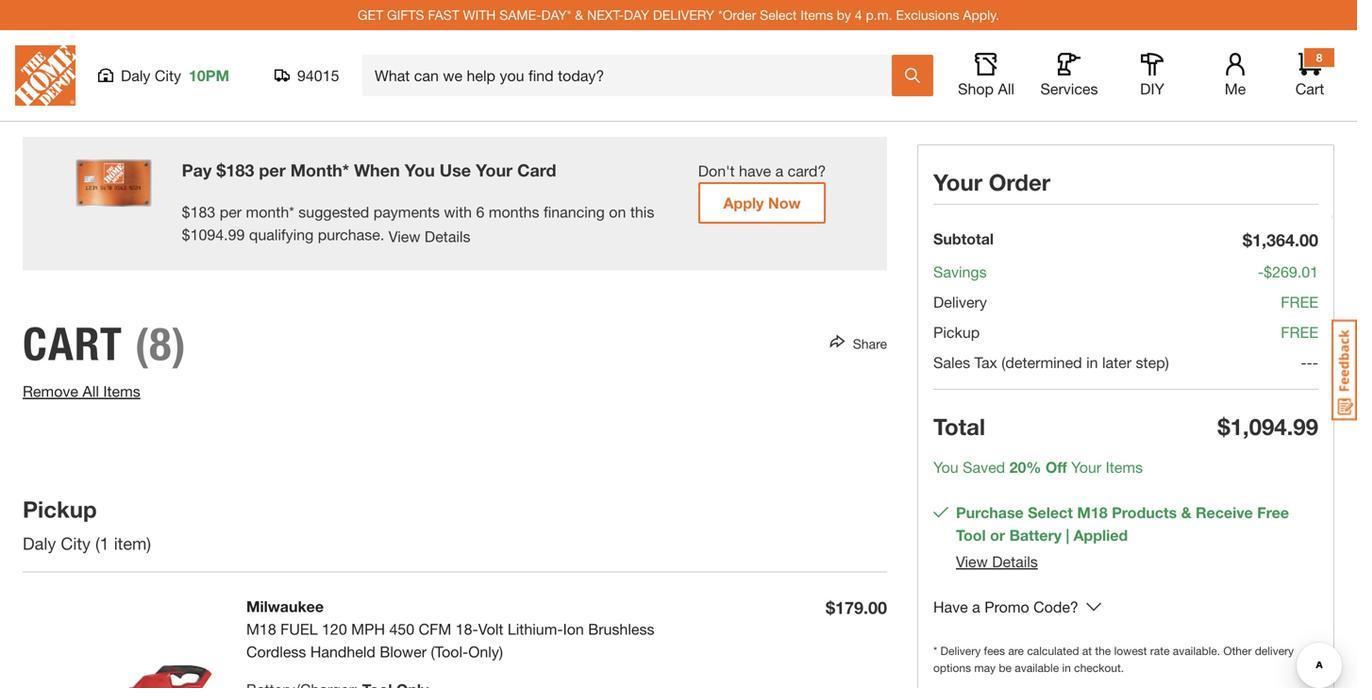 Task type: vqa. For each thing, say whether or not it's contained in the screenshot.
/
no



Task type: describe. For each thing, give the bounding box(es) containing it.
apply now button
[[698, 182, 826, 224]]

sales tax (determined in later step)
[[934, 354, 1170, 372]]

cart (8)
[[23, 317, 187, 371]]

presentation image
[[76, 160, 151, 207]]

the home depot logo image
[[15, 45, 76, 106]]

milwaukee
[[246, 598, 324, 615]]

)
[[147, 533, 151, 554]]

volt
[[478, 620, 504, 638]]

available.
[[1173, 644, 1221, 658]]

0 vertical spatial delivery
[[934, 293, 987, 311]]

with
[[444, 203, 472, 221]]

products
[[1112, 504, 1177, 522]]

4
[[855, 7, 863, 23]]

promo
[[985, 598, 1030, 616]]

all for shop
[[998, 80, 1015, 98]]

*order
[[718, 7, 757, 23]]

other
[[1224, 644, 1252, 658]]

months
[[489, 203, 540, 221]]

item
[[1106, 458, 1136, 476]]

order
[[989, 169, 1051, 195]]

options
[[934, 661, 972, 675]]

delivery
[[653, 7, 715, 23]]

$269.01
[[1264, 263, 1319, 281]]

feedback link image
[[1332, 319, 1358, 421]]

apply
[[724, 194, 764, 212]]

financing
[[544, 203, 605, 221]]

brushless
[[588, 620, 655, 638]]

applied
[[1074, 526, 1128, 544]]

2 free from the top
[[1281, 323, 1319, 341]]

code?
[[1034, 598, 1079, 616]]

remove all items link
[[23, 382, 140, 400]]

me button
[[1206, 53, 1266, 98]]

same-
[[500, 7, 542, 23]]

exclusions
[[896, 7, 960, 23]]

(tool-
[[431, 643, 469, 661]]

use
[[440, 160, 471, 180]]

(determined
[[1002, 354, 1083, 372]]

view inside 1094.99 qualifying purchase. view details
[[389, 227, 421, 245]]

ion
[[563, 620, 584, 638]]

cfm
[[419, 620, 452, 638]]

94015
[[297, 67, 339, 85]]

fuel
[[281, 620, 318, 638]]

1 vertical spatial you
[[934, 458, 959, 476]]

city for 10pm
[[155, 67, 181, 85]]

have a promo code? link
[[934, 596, 1079, 620]]

1 horizontal spatial view details button
[[956, 553, 1038, 571]]

only)
[[469, 643, 503, 661]]

details inside 1094.99 qualifying purchase. view details
[[425, 227, 471, 245]]

don't have a card?
[[698, 162, 826, 180]]

m18 inside purchase select m18 products & receive free tool or battery
[[1078, 504, 1108, 522]]

free
[[1258, 504, 1290, 522]]

cart
[[23, 317, 123, 371]]

apply.
[[963, 7, 1000, 23]]

| applied
[[1062, 526, 1128, 544]]

on
[[609, 203, 626, 221]]

2 horizontal spatial your
[[1072, 458, 1102, 476]]

94015 button
[[275, 66, 340, 85]]

saved
[[963, 458, 1006, 476]]

cart
[[1296, 80, 1325, 98]]

pay $ 183 per month* when you use your card
[[182, 160, 557, 180]]

---
[[1301, 354, 1319, 372]]

10pm
[[189, 67, 229, 85]]

(8)
[[135, 317, 187, 371]]

by
[[837, 7, 852, 23]]

available
[[1015, 661, 1059, 675]]

have
[[739, 162, 771, 180]]

qualifying
[[249, 226, 314, 244]]

tool
[[956, 526, 986, 544]]

purchase select m18 products & receive free tool or battery
[[956, 504, 1290, 544]]

& inside purchase select m18 products & receive free tool or battery
[[1182, 504, 1192, 522]]

$1,364.00
[[1243, 230, 1319, 250]]

remove all items
[[23, 382, 140, 400]]

1 vertical spatial details
[[992, 553, 1038, 571]]

your order
[[934, 169, 1051, 195]]

delivery inside * delivery fees are calculated at the lowest rate available. other delivery options may be available in checkout.
[[941, 644, 981, 658]]

at
[[1083, 644, 1092, 658]]

battery
[[1010, 526, 1062, 544]]

or
[[991, 526, 1006, 544]]

services
[[1041, 80, 1099, 98]]

0 vertical spatial pickup
[[934, 323, 980, 341]]

payments
[[374, 203, 440, 221]]

select inside purchase select m18 products & receive free tool or battery
[[1028, 504, 1073, 522]]

450
[[389, 620, 415, 638]]

calculated
[[1028, 644, 1080, 658]]

0 vertical spatial $
[[217, 160, 226, 180]]

milwaukee m18 fuel 120 mph 450 cfm 18-volt lithium-ion brushless cordless handheld blower (tool-only)
[[246, 598, 655, 661]]

city for (
[[61, 533, 91, 554]]

sales
[[934, 354, 971, 372]]

subtotal
[[934, 230, 994, 248]]

cart 8
[[1296, 51, 1325, 98]]

purchase
[[956, 504, 1024, 522]]

daly city ( 1 item )
[[23, 533, 156, 554]]

20%
[[1010, 458, 1042, 476]]

1 free from the top
[[1281, 293, 1319, 311]]

day*
[[542, 7, 572, 23]]

$ inside months financing on this $
[[182, 226, 190, 244]]

0 horizontal spatial your
[[476, 160, 513, 180]]

0 vertical spatial 183
[[226, 160, 254, 180]]

1 horizontal spatial per
[[259, 160, 286, 180]]

savings
[[934, 263, 987, 281]]

me
[[1225, 80, 1247, 98]]



Task type: locate. For each thing, give the bounding box(es) containing it.
0 vertical spatial per
[[259, 160, 286, 180]]

1 horizontal spatial in
[[1087, 354, 1099, 372]]

get
[[358, 7, 383, 23]]

0 horizontal spatial items
[[103, 382, 140, 400]]

0 vertical spatial in
[[1087, 354, 1099, 372]]

you left use
[[405, 160, 435, 180]]

1 horizontal spatial view
[[956, 553, 988, 571]]

services button
[[1039, 53, 1100, 98]]

1 vertical spatial a
[[973, 598, 981, 616]]

in inside * delivery fees are calculated at the lowest rate available. other delivery options may be available in checkout.
[[1063, 661, 1071, 675]]

daly for daly city ( 1 item )
[[23, 533, 56, 554]]

0 vertical spatial m18
[[1078, 504, 1108, 522]]

1 vertical spatial $
[[182, 203, 190, 221]]

1 horizontal spatial select
[[1028, 504, 1073, 522]]

all right shop
[[998, 80, 1015, 98]]

city left the 10pm
[[155, 67, 181, 85]]

0 vertical spatial select
[[760, 7, 797, 23]]

0 horizontal spatial daly
[[23, 533, 56, 554]]

get gifts fast with same-day* & next-day delivery *order select items by 4 p.m. exclusions apply.
[[358, 7, 1000, 23]]

your up subtotal
[[934, 169, 983, 195]]

0 vertical spatial daly
[[121, 67, 151, 85]]

next-
[[587, 7, 624, 23]]

day
[[624, 7, 650, 23]]

a right have
[[973, 598, 981, 616]]

0 horizontal spatial a
[[776, 162, 784, 180]]

view details
[[956, 553, 1038, 571]]

$ right the pay
[[217, 160, 226, 180]]

1 vertical spatial delivery
[[941, 644, 981, 658]]

1 vertical spatial items
[[103, 382, 140, 400]]

view details button down "or"
[[956, 553, 1038, 571]]

0 horizontal spatial select
[[760, 7, 797, 23]]

183 up 1094.99
[[190, 203, 216, 221]]

m18 up cordless
[[246, 620, 276, 638]]

0 horizontal spatial details
[[425, 227, 471, 245]]

fees
[[984, 644, 1006, 658]]

free up --- at the right of page
[[1281, 323, 1319, 341]]

daly for daly city 10pm
[[121, 67, 151, 85]]

shop
[[958, 80, 994, 98]]

6
[[476, 203, 485, 221]]

0 vertical spatial &
[[575, 7, 584, 23]]

months financing on this $
[[182, 203, 655, 244]]

pay
[[182, 160, 212, 180]]

0 vertical spatial view
[[389, 227, 421, 245]]

a right the have
[[776, 162, 784, 180]]

in left "later"
[[1087, 354, 1099, 372]]

1 vertical spatial view details button
[[956, 553, 1038, 571]]

shop all button
[[956, 53, 1017, 98]]

1 horizontal spatial you
[[934, 458, 959, 476]]

1 horizontal spatial details
[[992, 553, 1038, 571]]

1 horizontal spatial pickup
[[934, 323, 980, 341]]

month*
[[291, 160, 349, 180]]

checkout.
[[1075, 661, 1125, 675]]

don't
[[698, 162, 735, 180]]

blower
[[380, 643, 427, 661]]

cordless
[[246, 643, 306, 661]]

pickup up 'daly city ( 1 item )'
[[23, 496, 97, 522]]

card
[[518, 160, 557, 180]]

select up battery
[[1028, 504, 1073, 522]]

per up 1094.99
[[220, 203, 242, 221]]

later
[[1103, 354, 1132, 372]]

1 vertical spatial free
[[1281, 323, 1319, 341]]

delivery up the options
[[941, 644, 981, 658]]

0 vertical spatial view details button
[[389, 225, 471, 248]]

per
[[259, 160, 286, 180], [220, 203, 242, 221]]

total
[[934, 413, 986, 440]]

18-
[[456, 620, 478, 638]]

s
[[1136, 458, 1143, 476]]

view down payments
[[389, 227, 421, 245]]

1 vertical spatial city
[[61, 533, 91, 554]]

|
[[1066, 526, 1070, 544]]

$ 183 per month* suggested payments with 6
[[182, 203, 485, 221]]

0 horizontal spatial pickup
[[23, 496, 97, 522]]

(
[[95, 533, 100, 554]]

city
[[155, 67, 181, 85], [61, 533, 91, 554]]

$ up 1094.99
[[182, 203, 190, 221]]

free down $269.01
[[1281, 293, 1319, 311]]

be
[[999, 661, 1012, 675]]

view details button down payments
[[389, 225, 471, 248]]

0 horizontal spatial &
[[575, 7, 584, 23]]

share
[[853, 336, 887, 352]]

$179.00
[[826, 598, 887, 618]]

& right day*
[[575, 7, 584, 23]]

step)
[[1136, 354, 1170, 372]]

1 horizontal spatial items
[[801, 7, 833, 23]]

0 vertical spatial items
[[801, 7, 833, 23]]

rate
[[1151, 644, 1170, 658]]

fast
[[428, 7, 460, 23]]

gifts
[[387, 7, 424, 23]]

1 vertical spatial 183
[[190, 203, 216, 221]]

now
[[768, 194, 801, 212]]

all right the remove
[[83, 382, 99, 400]]

0 horizontal spatial view
[[389, 227, 421, 245]]

0 vertical spatial all
[[998, 80, 1015, 98]]

1 vertical spatial pickup
[[23, 496, 97, 522]]

when
[[354, 160, 400, 180]]

1 horizontal spatial &
[[1182, 504, 1192, 522]]

2 vertical spatial $
[[182, 226, 190, 244]]

with
[[463, 7, 496, 23]]

diy button
[[1123, 53, 1183, 98]]

1 vertical spatial m18
[[246, 620, 276, 638]]

all for remove
[[83, 382, 99, 400]]

items down cart (8)
[[103, 382, 140, 400]]

1094.99
[[190, 226, 245, 244]]

1094.99 qualifying purchase. view details
[[190, 226, 471, 245]]

m18 inside milwaukee m18 fuel 120 mph 450 cfm 18-volt lithium-ion brushless cordless handheld blower (tool-only)
[[246, 620, 276, 638]]

1 horizontal spatial daly
[[121, 67, 151, 85]]

details down with
[[425, 227, 471, 245]]

this
[[631, 203, 655, 221]]

in down calculated
[[1063, 661, 1071, 675]]

1 vertical spatial all
[[83, 382, 99, 400]]

1 vertical spatial &
[[1182, 504, 1192, 522]]

product image
[[23, 595, 216, 688]]

delivery down savings
[[934, 293, 987, 311]]

pickup
[[934, 323, 980, 341], [23, 496, 97, 522]]

diy
[[1141, 80, 1165, 98]]

183 right the pay
[[226, 160, 254, 180]]

0 horizontal spatial you
[[405, 160, 435, 180]]

the
[[1096, 644, 1111, 658]]

daly city 10pm
[[121, 67, 229, 85]]

details down "or"
[[992, 553, 1038, 571]]

1 horizontal spatial m18
[[1078, 504, 1108, 522]]

What can we help you find today? search field
[[375, 56, 891, 95]]

you left the "saved"
[[934, 458, 959, 476]]

receive
[[1196, 504, 1254, 522]]

0 horizontal spatial per
[[220, 203, 242, 221]]

0 vertical spatial city
[[155, 67, 181, 85]]

1 horizontal spatial a
[[973, 598, 981, 616]]

shop all
[[958, 80, 1015, 98]]

all inside button
[[998, 80, 1015, 98]]

1 horizontal spatial 183
[[226, 160, 254, 180]]

pickup up 'sales'
[[934, 323, 980, 341]]

your right use
[[476, 160, 513, 180]]

daly left the 10pm
[[121, 67, 151, 85]]

remove
[[23, 382, 78, 400]]

* delivery fees are calculated at the lowest rate available. other delivery options may be available in checkout.
[[934, 644, 1294, 675]]

your right off
[[1072, 458, 1102, 476]]

0 vertical spatial a
[[776, 162, 784, 180]]

city left (
[[61, 533, 91, 554]]

apply now
[[724, 194, 801, 212]]

suggested
[[299, 203, 369, 221]]

0 vertical spatial details
[[425, 227, 471, 245]]

$1,094.99
[[1218, 413, 1319, 440]]

your
[[476, 160, 513, 180], [934, 169, 983, 195], [1072, 458, 1102, 476]]

1
[[100, 533, 109, 554]]

120
[[322, 620, 347, 638]]

1 vertical spatial per
[[220, 203, 242, 221]]

1 horizontal spatial your
[[934, 169, 983, 195]]

in
[[1087, 354, 1099, 372], [1063, 661, 1071, 675]]

1 vertical spatial view
[[956, 553, 988, 571]]

daly
[[121, 67, 151, 85], [23, 533, 56, 554]]

1 vertical spatial select
[[1028, 504, 1073, 522]]

purchase.
[[318, 226, 385, 244]]

-$269.01
[[1258, 263, 1319, 281]]

0 horizontal spatial m18
[[246, 620, 276, 638]]

select right *order
[[760, 7, 797, 23]]

1 horizontal spatial all
[[998, 80, 1015, 98]]

$
[[217, 160, 226, 180], [182, 203, 190, 221], [182, 226, 190, 244]]

& left receive
[[1182, 504, 1192, 522]]

m18 up | applied
[[1078, 504, 1108, 522]]

1 horizontal spatial city
[[155, 67, 181, 85]]

items
[[801, 7, 833, 23], [103, 382, 140, 400]]

view down tool
[[956, 553, 988, 571]]

lowest
[[1115, 644, 1148, 658]]

mph
[[351, 620, 385, 638]]

daly left (
[[23, 533, 56, 554]]

items left the by
[[801, 7, 833, 23]]

a inside "link"
[[973, 598, 981, 616]]

0 vertical spatial free
[[1281, 293, 1319, 311]]

per up month*
[[259, 160, 286, 180]]

1 vertical spatial in
[[1063, 661, 1071, 675]]

0 horizontal spatial view details button
[[389, 225, 471, 248]]

you
[[405, 160, 435, 180], [934, 458, 959, 476]]

$ down the pay
[[182, 226, 190, 244]]

0 horizontal spatial city
[[61, 533, 91, 554]]

0 horizontal spatial 183
[[190, 203, 216, 221]]

1 vertical spatial daly
[[23, 533, 56, 554]]

view details button
[[389, 225, 471, 248], [956, 553, 1038, 571]]

0 horizontal spatial in
[[1063, 661, 1071, 675]]

lithium-
[[508, 620, 563, 638]]

0 vertical spatial you
[[405, 160, 435, 180]]

0 horizontal spatial all
[[83, 382, 99, 400]]

&
[[575, 7, 584, 23], [1182, 504, 1192, 522]]

share link
[[846, 336, 887, 352]]



